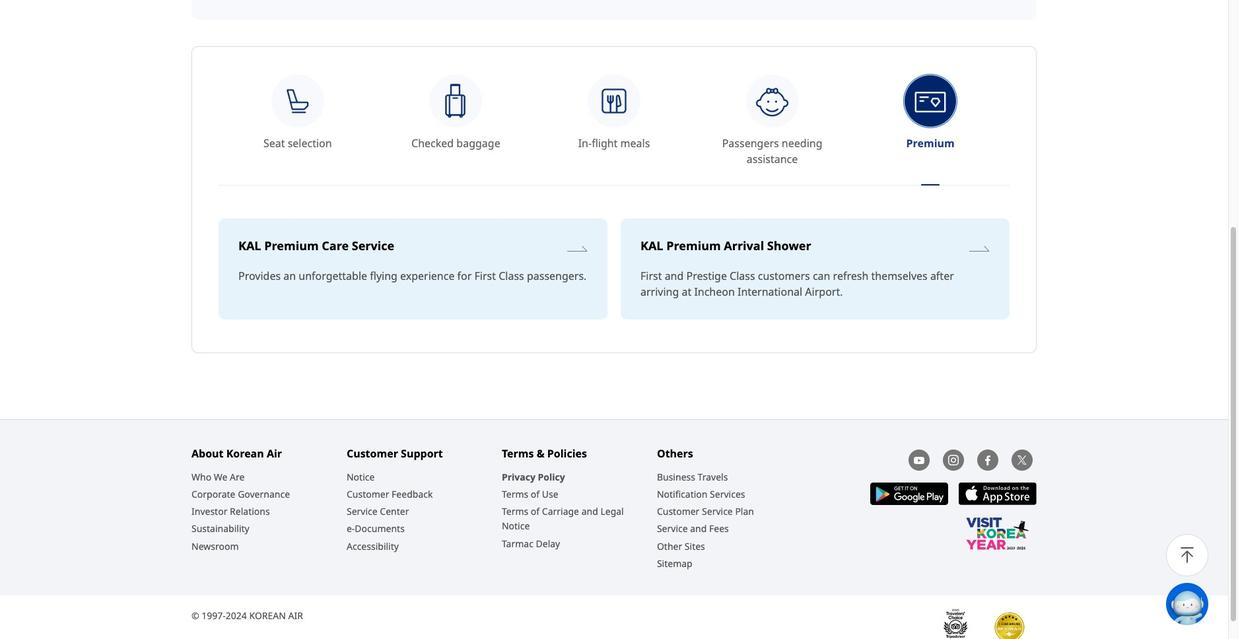 Task type: describe. For each thing, give the bounding box(es) containing it.
corporate
[[192, 488, 235, 501]]

sustainability
[[192, 523, 249, 535]]

kal premium arrival shower
[[641, 238, 811, 254]]

who we are link
[[192, 470, 245, 485]]

feedback
[[392, 488, 433, 501]]

kal for kal premium arrival shower
[[641, 238, 663, 254]]

get it on google play image
[[870, 483, 948, 505]]

sitemap link
[[657, 556, 693, 571]]

are
[[230, 471, 245, 483]]

first and prestige class customers can refresh themselves after arriving at incheon international airport.
[[641, 269, 954, 299]]

class inside first and prestige class customers can refresh themselves after arriving at incheon international airport.
[[730, 269, 755, 283]]

accessibility
[[347, 540, 399, 552]]

prestige
[[686, 269, 727, 283]]

w
[[1231, 598, 1238, 611]]

for
[[457, 269, 472, 283]]

service up fees
[[702, 505, 733, 518]]

baggage
[[457, 136, 500, 151]]

tab list containing seat selection
[[219, 73, 1010, 185]]

care
[[322, 238, 349, 254]]

seat
[[263, 136, 285, 151]]

can
[[813, 269, 830, 283]]

governance
[[238, 488, 290, 501]]

passengers.
[[527, 269, 587, 283]]

seat selection
[[263, 136, 332, 151]]

premium for kal premium care service
[[264, 238, 319, 254]]

premium inside tab
[[906, 136, 955, 151]]

who
[[192, 471, 211, 483]]

1 class from the left
[[499, 269, 524, 283]]

privacy policy terms of use terms of carriage and legal notice tarmac delay
[[502, 471, 624, 550]]

international
[[738, 285, 802, 299]]

1 of from the top
[[531, 488, 540, 501]]

1 first from the left
[[475, 269, 496, 283]]

relations
[[230, 505, 270, 518]]

1 terms from the top
[[502, 446, 534, 461]]

0 vertical spatial customer
[[347, 446, 398, 461]]

others
[[657, 446, 693, 461]]

kal for kal premium care service
[[238, 238, 261, 254]]

tarmac delay link
[[502, 537, 560, 551]]

customers
[[758, 269, 810, 283]]

refresh
[[833, 269, 869, 283]]

sites
[[685, 540, 705, 552]]

2024
[[226, 609, 247, 622]]

customer inside 'notice customer feedback service center e-documents accessibility'
[[347, 488, 389, 501]]

terms of use link
[[502, 488, 558, 502]]

plan
[[735, 505, 754, 518]]

documents
[[355, 523, 405, 535]]

flight
[[592, 136, 618, 151]]

arriving
[[641, 285, 679, 299]]

about
[[192, 446, 224, 461]]

policy
[[538, 471, 565, 483]]

air
[[288, 609, 303, 622]]

customer inside business travels notification services customer service plan service and fees other sites sitemap
[[657, 505, 700, 518]]

checked
[[411, 136, 454, 151]]

in-flight meals
[[578, 136, 650, 151]]

premium tab
[[851, 75, 1010, 167]]

terms & policies
[[502, 446, 587, 461]]

center
[[380, 505, 409, 518]]

provides
[[238, 269, 281, 283]]

checked baggage tab
[[377, 75, 535, 167]]

customer support
[[347, 446, 443, 461]]

shower
[[767, 238, 811, 254]]

in-
[[578, 136, 592, 151]]

chat w link
[[1166, 583, 1238, 625]]

airport.
[[805, 285, 843, 299]]

after
[[930, 269, 954, 283]]

2 terms from the top
[[502, 488, 528, 501]]

notice link
[[347, 470, 375, 485]]

passengers
[[722, 136, 779, 151]]

e-documents link
[[347, 522, 405, 537]]

terms of carriage and legal notice link
[[502, 505, 650, 534]]

travels
[[698, 471, 728, 483]]

and inside first and prestige class customers can refresh themselves after arriving at incheon international airport.
[[665, 269, 684, 283]]

support
[[401, 446, 443, 461]]

unforgettable
[[299, 269, 367, 283]]

arrival
[[724, 238, 764, 254]]

legal
[[601, 505, 624, 518]]

privacy policy link
[[502, 470, 565, 485]]



Task type: locate. For each thing, give the bounding box(es) containing it.
business travels link
[[657, 470, 728, 485]]

tab list
[[219, 73, 1010, 185]]

3 terms from the top
[[502, 505, 528, 518]]

2 horizontal spatial and
[[690, 523, 707, 535]]

© 1997-2024 korean air
[[192, 609, 303, 622]]

tarmac
[[502, 537, 534, 550]]

and inside business travels notification services customer service plan service and fees other sites sitemap
[[690, 523, 707, 535]]

1 vertical spatial notice
[[502, 520, 530, 533]]

and up sites
[[690, 523, 707, 535]]

class down arrival
[[730, 269, 755, 283]]

passengers needing assistance tab
[[693, 75, 851, 167]]

investor relations link
[[192, 505, 270, 519]]

at
[[682, 285, 692, 299]]

class
[[499, 269, 524, 283], [730, 269, 755, 283]]

of
[[531, 488, 540, 501], [531, 505, 540, 518]]

checked baggage
[[411, 136, 500, 151]]

chat w
[[1209, 598, 1238, 611]]

0 horizontal spatial kal
[[238, 238, 261, 254]]

1 horizontal spatial class
[[730, 269, 755, 283]]

premium for kal premium arrival shower
[[666, 238, 721, 254]]

0 vertical spatial terms
[[502, 446, 534, 461]]

services
[[710, 488, 745, 501]]

corporate governance link
[[192, 488, 290, 502]]

chat
[[1209, 598, 1229, 611]]

first inside first and prestige class customers can refresh themselves after arriving at incheon international airport.
[[641, 269, 662, 283]]

notice up customer feedback link
[[347, 471, 375, 483]]

0 horizontal spatial and
[[582, 505, 598, 518]]

1 vertical spatial customer
[[347, 488, 389, 501]]

customer
[[347, 446, 398, 461], [347, 488, 389, 501], [657, 505, 700, 518]]

1 vertical spatial and
[[582, 505, 598, 518]]

and for business travels notification services customer service plan service and fees other sites sitemap
[[690, 523, 707, 535]]

and inside privacy policy terms of use terms of carriage and legal notice tarmac delay
[[582, 505, 598, 518]]

notice
[[347, 471, 375, 483], [502, 520, 530, 533]]

customer feedback link
[[347, 488, 433, 502]]

0 vertical spatial of
[[531, 488, 540, 501]]

2 vertical spatial customer
[[657, 505, 700, 518]]

2 vertical spatial and
[[690, 523, 707, 535]]

0 vertical spatial notice
[[347, 471, 375, 483]]

notice customer feedback service center e-documents accessibility
[[347, 471, 433, 552]]

notification
[[657, 488, 708, 501]]

kal
[[238, 238, 261, 254], [641, 238, 663, 254]]

customer down notice link
[[347, 488, 389, 501]]

kal up arriving
[[641, 238, 663, 254]]

0 horizontal spatial notice
[[347, 471, 375, 483]]

0 horizontal spatial first
[[475, 269, 496, 283]]

class left passengers.
[[499, 269, 524, 283]]

privacy
[[502, 471, 536, 483]]

business travels notification services customer service plan service and fees other sites sitemap
[[657, 471, 754, 570]]

2 class from the left
[[730, 269, 755, 283]]

customer service plan link
[[657, 505, 754, 519]]

2 first from the left
[[641, 269, 662, 283]]

policies
[[547, 446, 587, 461]]

kal up provides
[[238, 238, 261, 254]]

other sites link
[[657, 539, 705, 554]]

service inside 'notice customer feedback service center e-documents accessibility'
[[347, 505, 378, 518]]

of left use
[[531, 488, 540, 501]]

kal premium care service
[[238, 238, 394, 254]]

notice up "tarmac"
[[502, 520, 530, 533]]

terms down terms of use link
[[502, 505, 528, 518]]

seat selection tab
[[219, 75, 377, 167]]

0 horizontal spatial class
[[499, 269, 524, 283]]

flying
[[370, 269, 397, 283]]

in-flight meals tab
[[535, 75, 693, 167]]

service up other
[[657, 523, 688, 535]]

carriage
[[542, 505, 579, 518]]

sitemap
[[657, 557, 693, 570]]

of down terms of use link
[[531, 505, 540, 518]]

first right for on the top of page
[[475, 269, 496, 283]]

provides an unforgettable flying experience for first class passengers.
[[238, 269, 587, 283]]

korean
[[226, 446, 264, 461]]

and for privacy policy terms of use terms of carriage and legal notice tarmac delay
[[582, 505, 598, 518]]

0 horizontal spatial premium
[[264, 238, 319, 254]]

&
[[537, 446, 545, 461]]

1 horizontal spatial premium
[[666, 238, 721, 254]]

service
[[352, 238, 394, 254], [347, 505, 378, 518], [702, 505, 733, 518], [657, 523, 688, 535]]

terms down privacy
[[502, 488, 528, 501]]

fees
[[709, 523, 729, 535]]

notification services link
[[657, 488, 745, 502]]

other
[[657, 540, 682, 552]]

1 horizontal spatial first
[[641, 269, 662, 283]]

customer up notice link
[[347, 446, 398, 461]]

service center link
[[347, 505, 409, 519]]

©
[[192, 609, 199, 622]]

1 horizontal spatial notice
[[502, 520, 530, 533]]

and up "at"
[[665, 269, 684, 283]]

service and fees link
[[657, 522, 729, 537]]

2 vertical spatial terms
[[502, 505, 528, 518]]

passengers needing assistance
[[722, 136, 823, 166]]

download on the app store image
[[959, 483, 1037, 505]]

accessibility link
[[347, 539, 399, 554]]

notice inside privacy policy terms of use terms of carriage and legal notice tarmac delay
[[502, 520, 530, 533]]

korean
[[249, 609, 286, 622]]

meals
[[620, 136, 650, 151]]

terms left &
[[502, 446, 534, 461]]

2 of from the top
[[531, 505, 540, 518]]

service up 'flying'
[[352, 238, 394, 254]]

delay
[[536, 537, 560, 550]]

1997-
[[202, 609, 226, 622]]

investor
[[192, 505, 227, 518]]

an
[[283, 269, 296, 283]]

and left legal
[[582, 505, 598, 518]]

business
[[657, 471, 695, 483]]

notice inside 'notice customer feedback service center e-documents accessibility'
[[347, 471, 375, 483]]

first up arriving
[[641, 269, 662, 283]]

newsroom
[[192, 540, 239, 552]]

customer down "notification"
[[657, 505, 700, 518]]

1 vertical spatial terms
[[502, 488, 528, 501]]

1 vertical spatial of
[[531, 505, 540, 518]]

newsroom link
[[192, 539, 239, 554]]

assistance
[[747, 152, 798, 166]]

1 kal from the left
[[238, 238, 261, 254]]

selection
[[288, 136, 332, 151]]

use
[[542, 488, 558, 501]]

sustainability link
[[192, 522, 249, 537]]

air
[[267, 446, 282, 461]]

experience
[[400, 269, 455, 283]]

about korean air
[[192, 446, 282, 461]]

visit korea year 2023 to 2024 image
[[965, 517, 1031, 550]]

themselves
[[871, 269, 928, 283]]

e-
[[347, 523, 355, 535]]

terms
[[502, 446, 534, 461], [502, 488, 528, 501], [502, 505, 528, 518]]

service up "e-"
[[347, 505, 378, 518]]

1 horizontal spatial and
[[665, 269, 684, 283]]

2 kal from the left
[[641, 238, 663, 254]]

0 vertical spatial and
[[665, 269, 684, 283]]

who we are corporate governance investor relations sustainability newsroom
[[192, 471, 290, 552]]

2 horizontal spatial premium
[[906, 136, 955, 151]]

1 horizontal spatial kal
[[641, 238, 663, 254]]

we
[[214, 471, 227, 483]]

needing
[[782, 136, 823, 151]]



Task type: vqa. For each thing, say whether or not it's contained in the screenshot.
Investor in the bottom of the page
yes



